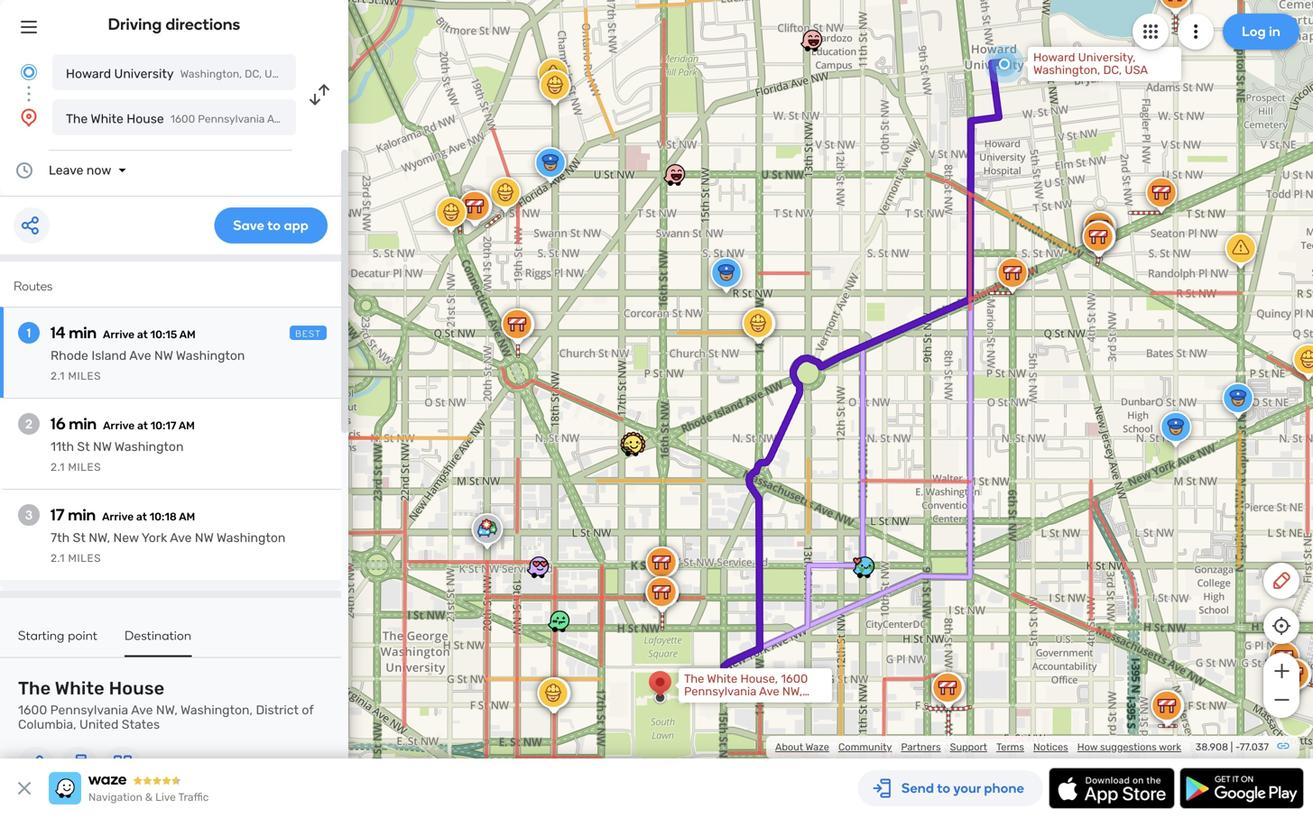 Task type: vqa. For each thing, say whether or not it's contained in the screenshot.
York
yes



Task type: locate. For each thing, give the bounding box(es) containing it.
house inside the white house 1600 pennsylvania ave nw, washington, district of columbia, united states
[[109, 678, 165, 700]]

how
[[1078, 742, 1098, 754]]

0 vertical spatial min
[[69, 323, 97, 343]]

1 2.1 from the top
[[51, 370, 65, 383]]

ave right york
[[170, 531, 192, 546]]

0 vertical spatial st
[[77, 440, 90, 455]]

notices link
[[1034, 742, 1069, 754]]

2.1 down rhode
[[51, 370, 65, 383]]

2 horizontal spatial nw
[[195, 531, 214, 546]]

dc, for university,
[[1104, 63, 1122, 77]]

3
[[25, 508, 33, 523]]

starting point
[[18, 628, 98, 644]]

0 vertical spatial white
[[91, 111, 124, 126]]

1 horizontal spatial nw,
[[156, 703, 178, 718]]

nw, left new
[[89, 531, 110, 546]]

arrive inside the '14 min arrive at 10:15 am'
[[103, 329, 135, 341]]

1 horizontal spatial usa
[[1125, 63, 1148, 77]]

0 vertical spatial house
[[127, 111, 164, 126]]

2.1 down 11th
[[51, 461, 65, 474]]

arrive inside 17 min arrive at 10:18 am
[[102, 511, 134, 524]]

2 vertical spatial ave
[[131, 703, 153, 718]]

miles down 11th
[[68, 461, 101, 474]]

ave inside the white house 1600 pennsylvania ave nw, washington, district of columbia, united states
[[131, 703, 153, 718]]

starting
[[18, 628, 65, 644]]

nw,
[[89, 531, 110, 546], [156, 703, 178, 718]]

at
[[137, 329, 148, 341], [137, 420, 148, 432], [136, 511, 147, 524]]

2 2.1 from the top
[[51, 461, 65, 474]]

house
[[127, 111, 164, 126], [109, 678, 165, 700]]

house up states
[[109, 678, 165, 700]]

1
[[27, 325, 31, 341]]

miles down 7th
[[68, 552, 101, 565]]

0 horizontal spatial howard
[[66, 66, 111, 81]]

1 horizontal spatial nw
[[154, 348, 173, 363]]

at left 10:15
[[137, 329, 148, 341]]

arrive up island
[[103, 329, 135, 341]]

white
[[91, 111, 124, 126], [55, 678, 105, 700]]

2.1
[[51, 370, 65, 383], [51, 461, 65, 474], [51, 552, 65, 565]]

10:15
[[150, 329, 177, 341]]

1 vertical spatial nw
[[93, 440, 112, 455]]

&
[[145, 792, 153, 804]]

0 vertical spatial at
[[137, 329, 148, 341]]

states
[[122, 718, 160, 733]]

1 vertical spatial min
[[69, 414, 97, 434]]

nw down 16 min arrive at 10:17 am
[[93, 440, 112, 455]]

ave inside rhode island ave nw washington 2.1 miles
[[129, 348, 151, 363]]

location image
[[18, 107, 40, 128]]

16 min arrive at 10:17 am
[[51, 414, 195, 434]]

at left the 10:17
[[137, 420, 148, 432]]

1 horizontal spatial the
[[66, 111, 88, 126]]

2 miles from the top
[[68, 461, 101, 474]]

white up now
[[91, 111, 124, 126]]

point
[[68, 628, 98, 644]]

rhode island ave nw washington 2.1 miles
[[51, 348, 245, 383]]

starting point button
[[18, 628, 98, 656]]

usa for university,
[[1125, 63, 1148, 77]]

14
[[51, 323, 65, 343]]

1 vertical spatial arrive
[[103, 420, 135, 432]]

0 vertical spatial nw
[[154, 348, 173, 363]]

howard for university,
[[1034, 51, 1076, 65]]

destination button
[[125, 628, 192, 658]]

3 2.1 from the top
[[51, 552, 65, 565]]

0 horizontal spatial nw,
[[89, 531, 110, 546]]

0 horizontal spatial dc,
[[245, 68, 262, 80]]

0 horizontal spatial the
[[18, 678, 51, 700]]

2 vertical spatial miles
[[68, 552, 101, 565]]

house inside button
[[127, 111, 164, 126]]

usa
[[1125, 63, 1148, 77], [265, 68, 286, 80]]

at inside 17 min arrive at 10:18 am
[[136, 511, 147, 524]]

am right 10:18 on the bottom left of page
[[179, 511, 195, 524]]

united
[[79, 718, 119, 733]]

miles
[[68, 370, 101, 383], [68, 461, 101, 474], [68, 552, 101, 565]]

1 vertical spatial house
[[109, 678, 165, 700]]

washington, inside howard university, washington, dc, usa
[[1034, 63, 1101, 77]]

arrive up '11th st nw washington 2.1 miles'
[[103, 420, 135, 432]]

10:18
[[149, 511, 177, 524]]

howard inside howard university, washington, dc, usa
[[1034, 51, 1076, 65]]

white for the white house
[[91, 111, 124, 126]]

1 vertical spatial ave
[[170, 531, 192, 546]]

leave
[[49, 163, 84, 178]]

ave inside 7th st nw, new york ave nw washington 2.1 miles
[[170, 531, 192, 546]]

2 vertical spatial min
[[68, 506, 96, 525]]

1 vertical spatial white
[[55, 678, 105, 700]]

ave down the '14 min arrive at 10:15 am'
[[129, 348, 151, 363]]

nw down 10:15
[[154, 348, 173, 363]]

dc,
[[1104, 63, 1122, 77], [245, 68, 262, 80]]

white for the white house 1600 pennsylvania ave nw, washington, district of columbia, united states
[[55, 678, 105, 700]]

0 vertical spatial washington
[[176, 348, 245, 363]]

partners
[[901, 742, 941, 754]]

st inside '11th st nw washington 2.1 miles'
[[77, 440, 90, 455]]

terms link
[[997, 742, 1025, 754]]

washington inside 7th st nw, new york ave nw washington 2.1 miles
[[216, 531, 286, 546]]

77.037
[[1240, 742, 1269, 754]]

arrive inside 16 min arrive at 10:17 am
[[103, 420, 135, 432]]

at left 10:18 on the bottom left of page
[[136, 511, 147, 524]]

ave right united
[[131, 703, 153, 718]]

min
[[69, 323, 97, 343], [69, 414, 97, 434], [68, 506, 96, 525]]

17
[[51, 506, 65, 525]]

the up 1600
[[18, 678, 51, 700]]

0 vertical spatial arrive
[[103, 329, 135, 341]]

am inside the '14 min arrive at 10:15 am'
[[179, 329, 196, 341]]

usa for university
[[265, 68, 286, 80]]

university,
[[1078, 51, 1136, 65]]

11th st nw washington 2.1 miles
[[51, 440, 184, 474]]

washington, inside howard university washington, dc, usa
[[180, 68, 242, 80]]

nw right york
[[195, 531, 214, 546]]

0 vertical spatial the
[[66, 111, 88, 126]]

2 vertical spatial am
[[179, 511, 195, 524]]

leave now
[[49, 163, 111, 178]]

dc, inside howard university washington, dc, usa
[[245, 68, 262, 80]]

16
[[51, 414, 65, 434]]

ave
[[129, 348, 151, 363], [170, 531, 192, 546], [131, 703, 153, 718]]

min right 16
[[69, 414, 97, 434]]

dc, inside howard university, washington, dc, usa
[[1104, 63, 1122, 77]]

house down university
[[127, 111, 164, 126]]

washington
[[176, 348, 245, 363], [115, 440, 184, 455], [216, 531, 286, 546]]

1 vertical spatial nw,
[[156, 703, 178, 718]]

new
[[113, 531, 139, 546]]

am right the 10:17
[[179, 420, 195, 432]]

miles down rhode
[[68, 370, 101, 383]]

1 horizontal spatial howard
[[1034, 51, 1076, 65]]

2 vertical spatial nw
[[195, 531, 214, 546]]

white inside the white house 1600 pennsylvania ave nw, washington, district of columbia, united states
[[55, 678, 105, 700]]

2 vertical spatial washington
[[216, 531, 286, 546]]

am inside 17 min arrive at 10:18 am
[[179, 511, 195, 524]]

howard left the university,
[[1034, 51, 1076, 65]]

nw, inside 7th st nw, new york ave nw washington 2.1 miles
[[89, 531, 110, 546]]

1 horizontal spatial dc,
[[1104, 63, 1122, 77]]

best
[[295, 329, 321, 339]]

1 vertical spatial washington
[[115, 440, 184, 455]]

11th
[[51, 440, 74, 455]]

at inside 16 min arrive at 10:17 am
[[137, 420, 148, 432]]

st for 16 min
[[77, 440, 90, 455]]

2.1 down 7th
[[51, 552, 65, 565]]

0 vertical spatial miles
[[68, 370, 101, 383]]

howard up the white house
[[66, 66, 111, 81]]

washington,
[[1034, 63, 1101, 77], [180, 68, 242, 80], [181, 703, 253, 718]]

driving directions
[[108, 14, 241, 34]]

at inside the '14 min arrive at 10:15 am'
[[137, 329, 148, 341]]

st right 7th
[[73, 531, 86, 546]]

white inside button
[[91, 111, 124, 126]]

dc, for university
[[245, 68, 262, 80]]

the inside button
[[66, 111, 88, 126]]

nw
[[154, 348, 173, 363], [93, 440, 112, 455], [195, 531, 214, 546]]

st inside 7th st nw, new york ave nw washington 2.1 miles
[[73, 531, 86, 546]]

driving
[[108, 14, 162, 34]]

at for 17 min
[[136, 511, 147, 524]]

nw, down destination button
[[156, 703, 178, 718]]

am right 10:15
[[179, 329, 196, 341]]

3 miles from the top
[[68, 552, 101, 565]]

arrive for 16 min
[[103, 420, 135, 432]]

1 vertical spatial howard
[[66, 66, 111, 81]]

1 vertical spatial the
[[18, 678, 51, 700]]

17 min arrive at 10:18 am
[[51, 506, 195, 525]]

2 vertical spatial at
[[136, 511, 147, 524]]

0 vertical spatial howard
[[1034, 51, 1076, 65]]

the white house button
[[52, 99, 296, 135]]

link image
[[1276, 739, 1291, 754]]

min right 17
[[68, 506, 96, 525]]

0 vertical spatial am
[[179, 329, 196, 341]]

the
[[66, 111, 88, 126], [18, 678, 51, 700]]

navigation
[[88, 792, 143, 804]]

the for the white house 1600 pennsylvania ave nw, washington, district of columbia, united states
[[18, 678, 51, 700]]

the inside the white house 1600 pennsylvania ave nw, washington, district of columbia, united states
[[18, 678, 51, 700]]

university
[[114, 66, 174, 81]]

min right 14 at the top left
[[69, 323, 97, 343]]

1 vertical spatial st
[[73, 531, 86, 546]]

the right location icon
[[66, 111, 88, 126]]

min for 14 min
[[69, 323, 97, 343]]

0 vertical spatial ave
[[129, 348, 151, 363]]

am inside 16 min arrive at 10:17 am
[[179, 420, 195, 432]]

usa inside howard university, washington, dc, usa
[[1125, 63, 1148, 77]]

howard university, washington, dc, usa
[[1034, 51, 1148, 77]]

white up pennsylvania
[[55, 678, 105, 700]]

pencil image
[[1271, 570, 1293, 592]]

arrive up new
[[102, 511, 134, 524]]

terms
[[997, 742, 1025, 754]]

1 vertical spatial at
[[137, 420, 148, 432]]

am
[[179, 329, 196, 341], [179, 420, 195, 432], [179, 511, 195, 524]]

1 vertical spatial am
[[179, 420, 195, 432]]

1 vertical spatial 2.1
[[51, 461, 65, 474]]

howard for university
[[66, 66, 111, 81]]

arrive
[[103, 329, 135, 341], [103, 420, 135, 432], [102, 511, 134, 524]]

0 vertical spatial 2.1
[[51, 370, 65, 383]]

1 vertical spatial miles
[[68, 461, 101, 474]]

0 horizontal spatial nw
[[93, 440, 112, 455]]

miles inside 7th st nw, new york ave nw washington 2.1 miles
[[68, 552, 101, 565]]

1 miles from the top
[[68, 370, 101, 383]]

0 horizontal spatial usa
[[265, 68, 286, 80]]

howard
[[1034, 51, 1076, 65], [66, 66, 111, 81]]

st
[[77, 440, 90, 455], [73, 531, 86, 546]]

navigation & live traffic
[[88, 792, 209, 804]]

2 vertical spatial 2.1
[[51, 552, 65, 565]]

usa inside howard university washington, dc, usa
[[265, 68, 286, 80]]

-
[[1236, 742, 1240, 754]]

0 vertical spatial nw,
[[89, 531, 110, 546]]

7th st nw, new york ave nw washington 2.1 miles
[[51, 531, 286, 565]]

st right 11th
[[77, 440, 90, 455]]

zoom out image
[[1271, 690, 1293, 711]]

2 vertical spatial arrive
[[102, 511, 134, 524]]

washington inside rhode island ave nw washington 2.1 miles
[[176, 348, 245, 363]]

ave for house
[[131, 703, 153, 718]]



Task type: describe. For each thing, give the bounding box(es) containing it.
nw inside 7th st nw, new york ave nw washington 2.1 miles
[[195, 531, 214, 546]]

nw, inside the white house 1600 pennsylvania ave nw, washington, district of columbia, united states
[[156, 703, 178, 718]]

partners link
[[901, 742, 941, 754]]

district
[[256, 703, 299, 718]]

7th
[[51, 531, 70, 546]]

about waze link
[[775, 742, 830, 754]]

house for the white house
[[127, 111, 164, 126]]

|
[[1231, 742, 1233, 754]]

at for 16 min
[[137, 420, 148, 432]]

2.1 inside rhode island ave nw washington 2.1 miles
[[51, 370, 65, 383]]

current location image
[[18, 61, 40, 83]]

nw inside rhode island ave nw washington 2.1 miles
[[154, 348, 173, 363]]

about
[[775, 742, 803, 754]]

directions
[[166, 14, 241, 34]]

community link
[[839, 742, 892, 754]]

community
[[839, 742, 892, 754]]

york
[[142, 531, 167, 546]]

work
[[1159, 742, 1182, 754]]

the white house
[[66, 111, 164, 126]]

miles inside '11th st nw washington 2.1 miles'
[[68, 461, 101, 474]]

notices
[[1034, 742, 1069, 754]]

now
[[87, 163, 111, 178]]

st for 17 min
[[73, 531, 86, 546]]

am for 17 min
[[179, 511, 195, 524]]

destination
[[125, 628, 192, 644]]

38.908
[[1196, 742, 1229, 754]]

1600
[[18, 703, 47, 718]]

about waze community partners support terms notices how suggestions work
[[775, 742, 1182, 754]]

min for 17 min
[[68, 506, 96, 525]]

am for 14 min
[[179, 329, 196, 341]]

10:17
[[150, 420, 176, 432]]

the for the white house
[[66, 111, 88, 126]]

live
[[155, 792, 176, 804]]

washington, inside the white house 1600 pennsylvania ave nw, washington, district of columbia, united states
[[181, 703, 253, 718]]

house for the white house 1600 pennsylvania ave nw, washington, district of columbia, united states
[[109, 678, 165, 700]]

island
[[91, 348, 127, 363]]

how suggestions work link
[[1078, 742, 1182, 754]]

x image
[[14, 778, 35, 800]]

nw inside '11th st nw washington 2.1 miles'
[[93, 440, 112, 455]]

am for 16 min
[[179, 420, 195, 432]]

2.1 inside 7th st nw, new york ave nw washington 2.1 miles
[[51, 552, 65, 565]]

support
[[950, 742, 988, 754]]

washington, for university
[[180, 68, 242, 80]]

support link
[[950, 742, 988, 754]]

zoom in image
[[1271, 661, 1293, 682]]

miles inside rhode island ave nw washington 2.1 miles
[[68, 370, 101, 383]]

14 min arrive at 10:15 am
[[51, 323, 196, 343]]

clock image
[[14, 160, 35, 181]]

suggestions
[[1100, 742, 1157, 754]]

columbia,
[[18, 718, 76, 733]]

the white house 1600 pennsylvania ave nw, washington, district of columbia, united states
[[18, 678, 314, 733]]

washington, for university,
[[1034, 63, 1101, 77]]

38.908 | -77.037
[[1196, 742, 1269, 754]]

arrive for 14 min
[[103, 329, 135, 341]]

traffic
[[178, 792, 209, 804]]

rhode
[[51, 348, 88, 363]]

min for 16 min
[[69, 414, 97, 434]]

waze
[[806, 742, 830, 754]]

arrive for 17 min
[[102, 511, 134, 524]]

ave for nw,
[[170, 531, 192, 546]]

2.1 inside '11th st nw washington 2.1 miles'
[[51, 461, 65, 474]]

routes
[[14, 278, 53, 294]]

washington inside '11th st nw washington 2.1 miles'
[[115, 440, 184, 455]]

at for 14 min
[[137, 329, 148, 341]]

howard university washington, dc, usa
[[66, 66, 286, 81]]

pennsylvania
[[50, 703, 128, 718]]

of
[[302, 703, 314, 718]]

2
[[25, 417, 32, 432]]



